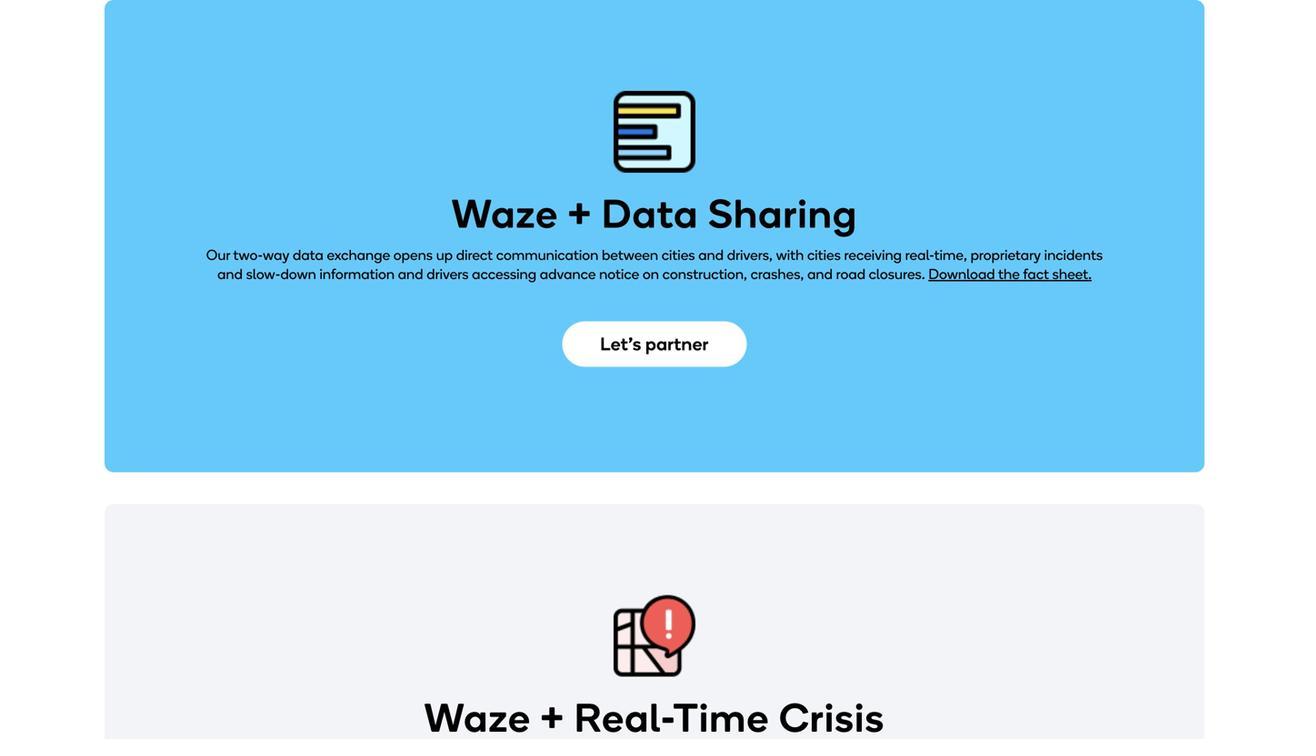 Task type: describe. For each thing, give the bounding box(es) containing it.
2 cities from the left
[[807, 247, 841, 264]]

fact
[[1023, 265, 1049, 283]]

data
[[602, 190, 699, 238]]

and left the "road"
[[807, 265, 833, 283]]

let's
[[600, 333, 641, 355]]

partner
[[646, 333, 709, 355]]

road
[[836, 265, 866, 283]]

two-
[[233, 247, 263, 264]]

waze + data sharing
[[452, 190, 858, 238]]

time,
[[934, 247, 967, 264]]

with
[[776, 247, 804, 264]]

let's partner link
[[562, 321, 747, 367]]

our two-way data exchange opens up direct communication between cities and drivers, with cities receiving real-time, proprietary incidents and slow-down information and drivers accessing advance notice on construction, crashes, and road closures.
[[206, 247, 1103, 283]]

drivers,
[[727, 247, 773, 264]]

notice
[[599, 265, 639, 283]]

and down our
[[217, 265, 243, 283]]

on
[[643, 265, 659, 283]]

closures.
[[869, 265, 925, 283]]

crashes,
[[751, 265, 804, 283]]

and up construction,
[[698, 247, 724, 264]]

down
[[280, 265, 316, 283]]

up
[[436, 247, 453, 264]]

download the fact sheet.
[[929, 265, 1092, 283]]

our
[[206, 247, 230, 264]]

advance
[[540, 265, 596, 283]]



Task type: vqa. For each thing, say whether or not it's contained in the screenshot.
Live
no



Task type: locate. For each thing, give the bounding box(es) containing it.
let's partner
[[600, 333, 709, 355]]

proprietary
[[971, 247, 1041, 264]]

exchange
[[327, 247, 390, 264]]

direct
[[456, 247, 493, 264]]

receiving
[[844, 247, 902, 264]]

waze
[[452, 190, 558, 238]]

drivers
[[427, 265, 469, 283]]

communication
[[496, 247, 599, 264]]

real-
[[905, 247, 934, 264]]

way
[[263, 247, 289, 264]]

+
[[568, 190, 592, 238]]

slow-
[[246, 265, 280, 283]]

cities up construction,
[[662, 247, 695, 264]]

cities
[[662, 247, 695, 264], [807, 247, 841, 264]]

sheet.
[[1052, 265, 1092, 283]]

incidents
[[1044, 247, 1103, 264]]

between
[[602, 247, 658, 264]]

information
[[320, 265, 395, 283]]

accessing
[[472, 265, 537, 283]]

construction,
[[662, 265, 747, 283]]

the
[[998, 265, 1020, 283]]

opens
[[393, 247, 433, 264]]

data
[[293, 247, 324, 264]]

0 horizontal spatial cities
[[662, 247, 695, 264]]

and down opens
[[398, 265, 423, 283]]

download the fact sheet. link
[[929, 265, 1092, 283]]

download
[[929, 265, 995, 283]]

1 cities from the left
[[662, 247, 695, 264]]

sharing
[[708, 190, 858, 238]]

1 horizontal spatial cities
[[807, 247, 841, 264]]

and
[[698, 247, 724, 264], [217, 265, 243, 283], [398, 265, 423, 283], [807, 265, 833, 283]]

cities up the "road"
[[807, 247, 841, 264]]



